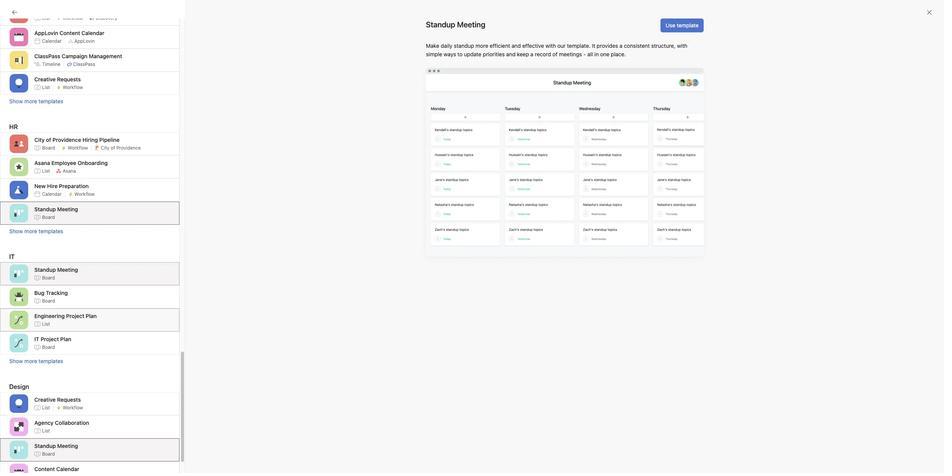Task type: vqa. For each thing, say whether or not it's contained in the screenshot.
Mark complete icon
no



Task type: describe. For each thing, give the bounding box(es) containing it.
terryturtle85 for awesome
[[20, 139, 52, 146]]

asana employee onboarding image
[[14, 162, 24, 172]]

creative requests image
[[14, 399, 24, 409]]

first
[[29, 204, 39, 211]]

workflow up applovin content calendar
[[63, 15, 83, 21]]

use
[[666, 22, 676, 29]]

creative requests for creative requests icon
[[34, 397, 81, 403]]

3 board from the top
[[42, 275, 55, 281]]

project
[[63, 192, 81, 198]]

about
[[600, 98, 621, 107]]

creative for creative requests icon
[[34, 397, 56, 403]]

workflow for creative requests icon
[[63, 405, 83, 411]]

use template button
[[661, 19, 704, 32]]

team button
[[0, 255, 23, 263]]

pipeline
[[99, 136, 120, 143]]

2 meeting from the top
[[57, 266, 78, 273]]

1 show more templates button from the top
[[9, 98, 170, 105]]

my tasks link
[[5, 36, 88, 48]]

show more templates button for it
[[9, 358, 170, 365]]

2 standup from the top
[[34, 266, 56, 273]]

discovery
[[96, 15, 117, 21]]

my first portfolio
[[20, 204, 61, 211]]

applovin for applovin
[[74, 38, 95, 44]]

applovin for applovin content calendar
[[34, 30, 58, 36]]

of for city of providence
[[111, 145, 115, 151]]

customer
[[20, 229, 44, 235]]

stories
[[46, 229, 63, 235]]

1 show from the top
[[9, 98, 23, 105]]

it for it
[[9, 254, 15, 260]]

show for hr
[[9, 228, 23, 235]]

portfolio
[[40, 204, 61, 211]]

1:1 for for
[[72, 139, 78, 146]]

standup meeting
[[426, 20, 486, 29]]

1:1 for project
[[72, 179, 78, 186]]

plan for it project plan
[[60, 336, 71, 343]]

new hire preparation image
[[14, 186, 24, 195]]

3 standup from the top
[[34, 443, 56, 449]]

5 list from the top
[[42, 405, 50, 411]]

workflow for the city of providence hiring pipeline icon
[[68, 145, 88, 151]]

terryturtle85 / maria 1:1 for dashboard
[[20, 139, 78, 146]]

template.
[[567, 42, 591, 49]]

record
[[535, 51, 551, 58]]

it
[[592, 42, 595, 49]]

accountable
[[600, 145, 631, 152]]

6 board from the top
[[42, 451, 55, 457]]

teams element
[[0, 252, 93, 280]]

providence for city of providence
[[116, 145, 141, 151]]

4 list from the top
[[42, 321, 50, 327]]

customer stories - q4
[[20, 229, 76, 235]]

all inside make daily standup more efficient and effective with our template. it provides a consistent structure, with simple ways to update priorities and keep a record of meetings - all in one place.
[[588, 51, 593, 58]]

terryturtle85 / maria 1:1 link for functional
[[5, 177, 88, 189]]

connected
[[414, 249, 437, 255]]

meetings
[[559, 51, 582, 58]]

new hire preparation
[[34, 183, 89, 189]]

awesome dashboard for new project link
[[5, 149, 113, 161]]

project inside "starred" 'element'
[[95, 152, 113, 158]]

goals for my workspace goals
[[164, 24, 177, 30]]

in
[[595, 51, 599, 58]]

reporting link
[[5, 84, 88, 96]]

show more templates for it
[[9, 358, 63, 365]]

management
[[89, 53, 122, 59]]

ways
[[444, 51, 456, 58]]

customer stories - q4 link
[[5, 226, 88, 238]]

structure,
[[651, 42, 676, 49]]

my tasks
[[20, 39, 42, 45]]

projects element
[[0, 163, 93, 252]]

/ for functional
[[53, 179, 55, 186]]

2 horizontal spatial goals
[[616, 248, 628, 254]]

show more templates button for hr
[[9, 228, 170, 235]]

applovin content calendar
[[34, 30, 104, 36]]

campaign
[[62, 53, 87, 59]]

engineering project plan image
[[14, 316, 24, 325]]

my workspace goals link
[[127, 23, 177, 32]]

provides
[[597, 42, 618, 49]]

applovin content calendar image
[[14, 32, 24, 42]]

goal owner
[[600, 117, 628, 123]]

standup meeting image
[[14, 269, 24, 279]]

project down engineering
[[41, 336, 59, 343]]

make daily standup more efficient and effective with our template. it provides a consistent structure, with simple ways to update priorities and keep a record of meetings - all in one place.
[[426, 42, 688, 58]]

1 horizontal spatial content
[[60, 30, 80, 36]]

my workspace link
[[5, 266, 88, 279]]

1 standup meeting from the top
[[34, 206, 78, 212]]

content calendar
[[34, 466, 79, 473]]

calendar inside content calendar "dropdown button"
[[56, 466, 79, 473]]

a right the set
[[609, 218, 611, 224]]

hiring
[[83, 136, 98, 143]]

of for city of providence hiring pipeline
[[46, 136, 51, 143]]

view all
[[553, 196, 572, 203]]

my first portfolio link
[[5, 201, 88, 214]]

asana for asana
[[63, 168, 76, 174]]

my workspace
[[20, 269, 56, 276]]

my for my first portfolio
[[20, 204, 28, 211]]

go back image
[[12, 9, 18, 15]]

accountable team
[[600, 145, 645, 152]]

Goal name text field
[[337, 59, 694, 87]]

city for city of providence
[[101, 145, 109, 151]]

cross-functional project plan link
[[5, 189, 93, 201]]

1 list from the top
[[42, 15, 50, 21]]

set
[[600, 218, 608, 224]]

design inside the projects element
[[27, 217, 44, 223]]

to
[[458, 51, 463, 58]]

preparation
[[59, 183, 89, 189]]

hide sidebar image
[[10, 6, 16, 12]]

portfolios
[[20, 99, 44, 106]]

my for my workspace goals
[[127, 24, 134, 30]]

simple
[[426, 51, 442, 58]]

agency
[[34, 420, 53, 426]]

ui
[[20, 217, 25, 223]]

2 list from the top
[[42, 84, 50, 90]]

consistent
[[624, 42, 650, 49]]

team
[[9, 256, 23, 262]]

asana for asana employee onboarding
[[34, 160, 50, 166]]

latest status update element
[[343, 119, 572, 183]]

collaboration
[[55, 420, 89, 426]]

view
[[553, 196, 565, 203]]

timeline
[[42, 61, 60, 67]]

workspace for my workspace goals
[[136, 24, 162, 30]]

insights element
[[0, 70, 93, 123]]

due
[[631, 218, 639, 224]]

time
[[600, 191, 611, 197]]

1 with from the left
[[546, 42, 556, 49]]

keep
[[517, 51, 529, 58]]

- inside the projects element
[[65, 229, 67, 235]]

parent goals
[[600, 248, 628, 254]]

update
[[464, 51, 482, 58]]

a down effective
[[531, 51, 534, 58]]

new inside "starred" 'element'
[[82, 152, 93, 158]]

4 board from the top
[[42, 298, 55, 304]]

owner
[[613, 117, 628, 123]]

1 standup from the top
[[34, 206, 56, 212]]

content calendar image
[[14, 469, 24, 474]]

a left parent
[[628, 258, 630, 264]]

it project plan
[[34, 336, 71, 343]]

use template
[[666, 22, 699, 29]]

view all button
[[553, 196, 572, 203]]

projects button
[[0, 166, 30, 174]]

projects
[[9, 166, 30, 173]]

maria for dashboard
[[56, 139, 70, 146]]

set a custom due date button
[[598, 218, 652, 225]]

5 board from the top
[[42, 344, 55, 350]]

our
[[558, 42, 566, 49]]

employee
[[51, 160, 76, 166]]

workflow for new hire preparation image
[[74, 191, 95, 197]]

project right engineering
[[66, 313, 84, 319]]

q4
[[69, 229, 76, 235]]

priorities
[[483, 51, 505, 58]]

invite
[[22, 460, 36, 467]]

starred element
[[0, 123, 113, 163]]

show for it
[[9, 358, 23, 365]]

goal
[[600, 117, 611, 123]]

1 show more templates from the top
[[9, 98, 63, 105]]

awesome dashboard for new project
[[20, 152, 113, 158]]

more for new hire preparation
[[24, 228, 37, 235]]

more for engineering project plan
[[24, 358, 37, 365]]

date
[[640, 218, 650, 224]]



Task type: locate. For each thing, give the bounding box(es) containing it.
for
[[74, 152, 81, 158]]

requests for creative requests image
[[57, 76, 81, 82]]

1 requests from the top
[[57, 76, 81, 82]]

1 vertical spatial terryturtle85 / maria 1:1 link
[[5, 177, 88, 189]]

templates for hr
[[39, 228, 63, 235]]

standup meeting image left first
[[14, 209, 24, 218]]

0 vertical spatial creative
[[34, 76, 56, 82]]

1 horizontal spatial all
[[588, 51, 593, 58]]

3 standup meeting from the top
[[34, 443, 78, 449]]

1 creative requests from the top
[[34, 76, 81, 82]]

content up campaign
[[60, 30, 80, 36]]

1 meeting from the top
[[57, 206, 78, 212]]

0 vertical spatial of
[[553, 51, 558, 58]]

agency collaboration image
[[14, 423, 24, 432]]

1 vertical spatial standup meeting
[[34, 266, 78, 273]]

make inside make daily standup more efficient and effective with our template. it provides a consistent structure, with simple ways to update priorities and keep a record of meetings - all in one place.
[[426, 42, 439, 49]]

2 vertical spatial standup
[[34, 443, 56, 449]]

0 vertical spatial asana
[[34, 160, 50, 166]]

1:1 up project
[[72, 179, 78, 186]]

content
[[60, 30, 80, 36], [34, 466, 55, 473]]

0 horizontal spatial of
[[46, 136, 51, 143]]

terryturtle85 / maria 1:1 link for dashboard
[[5, 137, 88, 149]]

0 vertical spatial make
[[127, 32, 145, 41]]

0 vertical spatial design
[[27, 217, 44, 223]]

maria inside the projects element
[[56, 179, 70, 186]]

of up awesome dashboard for new project link
[[46, 136, 51, 143]]

2 horizontal spatial of
[[553, 51, 558, 58]]

classpass up timeline
[[34, 53, 60, 59]]

plan
[[86, 313, 97, 319], [60, 336, 71, 343]]

1 vertical spatial providence
[[116, 145, 141, 151]]

applovin up tasks
[[34, 30, 58, 36]]

1 horizontal spatial plan
[[86, 313, 97, 319]]

templates for it
[[39, 358, 63, 365]]

terryturtle85 for cross-
[[20, 179, 52, 186]]

0 vertical spatial templates
[[39, 98, 63, 105]]

classpass campaign management image
[[14, 56, 24, 65]]

2 creative requests from the top
[[34, 397, 81, 403]]

0 vertical spatial it
[[9, 254, 15, 260]]

board
[[42, 145, 55, 151], [42, 214, 55, 220], [42, 275, 55, 281], [42, 298, 55, 304], [42, 344, 55, 350], [42, 451, 55, 457]]

1 vertical spatial asana
[[63, 168, 76, 174]]

meeting down collaboration
[[57, 443, 78, 449]]

templates down ui design project link
[[39, 228, 63, 235]]

standup up "bug"
[[34, 266, 56, 273]]

and
[[512, 42, 521, 49], [506, 51, 516, 58]]

meeting up tracking
[[57, 266, 78, 273]]

1 terryturtle85 from the top
[[20, 139, 52, 146]]

my workspace goals
[[127, 24, 177, 30]]

all
[[588, 51, 593, 58], [566, 196, 572, 203]]

0 horizontal spatial workspace
[[29, 269, 56, 276]]

standup meeting down cross-functional project plan
[[34, 206, 78, 212]]

show down "it project plan" icon
[[9, 358, 23, 365]]

1 vertical spatial -
[[65, 229, 67, 235]]

time period
[[600, 191, 626, 197]]

goal
[[647, 258, 657, 264]]

project up the onboarding
[[95, 152, 113, 158]]

2 with from the left
[[677, 42, 688, 49]]

list
[[42, 15, 50, 21], [42, 84, 50, 90], [42, 168, 50, 174], [42, 321, 50, 327], [42, 405, 50, 411], [42, 428, 50, 434]]

more up update
[[476, 42, 488, 49]]

my down the team
[[20, 269, 28, 276]]

standup up ui design project link
[[34, 206, 56, 212]]

3 show more templates button from the top
[[9, 358, 170, 365]]

terryturtle85 / maria 1:1 link up the dashboard
[[5, 137, 88, 149]]

1 horizontal spatial of
[[111, 145, 115, 151]]

2 standup meeting from the top
[[34, 266, 78, 273]]

maria for functional
[[56, 179, 70, 186]]

2 templates from the top
[[39, 228, 63, 235]]

0 vertical spatial standup
[[34, 206, 56, 212]]

a
[[620, 42, 623, 49], [531, 51, 534, 58], [609, 218, 611, 224], [628, 258, 630, 264]]

0 horizontal spatial goals
[[164, 24, 177, 30]]

3 show more templates from the top
[[9, 358, 63, 365]]

workflow up collaboration
[[63, 405, 83, 411]]

close image
[[927, 9, 933, 15]]

1 horizontal spatial asana
[[63, 168, 76, 174]]

2 board from the top
[[42, 214, 55, 220]]

board up bug tracking
[[42, 275, 55, 281]]

providence down the pipeline
[[116, 145, 141, 151]]

1 horizontal spatial make
[[426, 42, 439, 49]]

workspace inside teams "element"
[[29, 269, 56, 276]]

list up portfolios link
[[42, 84, 50, 90]]

city of providence hiring pipeline image
[[14, 139, 24, 149]]

1 vertical spatial maria
[[56, 179, 70, 186]]

workflow up for
[[68, 145, 88, 151]]

plan for engineering project plan
[[86, 313, 97, 319]]

goals up the connect
[[616, 248, 628, 254]]

and up keep
[[512, 42, 521, 49]]

1 vertical spatial of
[[46, 136, 51, 143]]

terryturtle85 / maria 1:1 up awesome dashboard for new project link
[[20, 139, 78, 146]]

1 vertical spatial it
[[34, 336, 39, 343]]

1 horizontal spatial city
[[101, 145, 109, 151]]

0 vertical spatial plan
[[86, 313, 97, 319]]

1 vertical spatial workspace
[[29, 269, 56, 276]]

2 show from the top
[[9, 228, 23, 235]]

/
[[53, 139, 55, 146], [53, 179, 55, 186]]

creative up agency at the left bottom of the page
[[34, 397, 56, 403]]

classpass
[[34, 53, 60, 59], [73, 61, 95, 67]]

1 horizontal spatial providence
[[116, 145, 141, 151]]

with left our
[[546, 42, 556, 49]]

1 vertical spatial meeting
[[57, 266, 78, 273]]

1 vertical spatial and
[[506, 51, 516, 58]]

project profitable
[[147, 32, 207, 41]]

hire
[[47, 183, 58, 189]]

3 show from the top
[[9, 358, 23, 365]]

ui design project link
[[5, 214, 88, 226]]

of down our
[[553, 51, 558, 58]]

workflow for creative requests image
[[63, 84, 83, 90]]

it
[[9, 254, 15, 260], [34, 336, 39, 343]]

1 terryturtle85 / maria 1:1 link from the top
[[5, 137, 88, 149]]

terryturtle85 inside the projects element
[[20, 179, 52, 186]]

1 vertical spatial 1:1
[[72, 179, 78, 186]]

list up the hire
[[42, 168, 50, 174]]

my for my workspace
[[20, 269, 28, 276]]

board up the dashboard
[[42, 145, 55, 151]]

requests down timeline
[[57, 76, 81, 82]]

terryturtle85
[[20, 139, 52, 146], [20, 179, 52, 186]]

2 vertical spatial show more templates button
[[9, 358, 170, 365]]

1 vertical spatial creative
[[34, 397, 56, 403]]

3 templates from the top
[[39, 358, 63, 365]]

show more templates down "it project plan" icon
[[9, 358, 63, 365]]

0 horizontal spatial providence
[[53, 136, 81, 143]]

show more templates down ui design project
[[9, 228, 63, 235]]

list up home link
[[42, 15, 50, 21]]

make for make daily standup more efficient and effective with our template. it provides a consistent structure, with simple ways to update priorities and keep a record of meetings - all in one place.
[[426, 42, 439, 49]]

list up agency at the left bottom of the page
[[42, 405, 50, 411]]

asana employee onboarding
[[34, 160, 108, 166]]

requests up collaboration
[[57, 397, 81, 403]]

0 vertical spatial providence
[[53, 136, 81, 143]]

make down my workspace goals link
[[127, 32, 145, 41]]

list box
[[381, 3, 566, 15]]

1 vertical spatial all
[[566, 196, 572, 203]]

providence
[[53, 136, 81, 143], [116, 145, 141, 151]]

1:1 up for
[[72, 139, 78, 146]]

terryturtle85 / maria 1:1 link
[[5, 137, 88, 149], [5, 177, 88, 189]]

creative requests up agency collaboration
[[34, 397, 81, 403]]

show more templates
[[9, 98, 63, 105], [9, 228, 63, 235], [9, 358, 63, 365]]

1 horizontal spatial goals
[[401, 249, 413, 255]]

terryturtle85 / maria 1:1 up 'functional'
[[20, 179, 78, 186]]

templates down "it project plan"
[[39, 358, 63, 365]]

efficient
[[490, 42, 510, 49]]

cross-
[[20, 192, 37, 198]]

it project plan image
[[14, 339, 24, 348]]

bug
[[34, 290, 44, 296]]

1 horizontal spatial with
[[677, 42, 688, 49]]

about this goal
[[600, 98, 652, 107]]

2 terryturtle85 / maria 1:1 link from the top
[[5, 177, 88, 189]]

1:1 inside the projects element
[[72, 179, 78, 186]]

custom
[[613, 218, 629, 224]]

creative for creative requests image
[[34, 76, 56, 82]]

requests
[[57, 76, 81, 82], [57, 397, 81, 403]]

3 list from the top
[[42, 168, 50, 174]]

1 vertical spatial make
[[426, 42, 439, 49]]

no
[[383, 249, 390, 255]]

0 horizontal spatial city
[[34, 136, 45, 143]]

2 terryturtle85 / maria 1:1 from the top
[[20, 179, 78, 186]]

standup meeting up tracking
[[34, 266, 78, 273]]

goals
[[164, 24, 177, 30], [616, 248, 628, 254], [401, 249, 413, 255]]

2 standup meeting image from the top
[[14, 446, 24, 455]]

standup meeting image
[[14, 209, 24, 218], [14, 446, 24, 455]]

meeting down project
[[57, 206, 78, 212]]

6 list from the top
[[42, 428, 50, 434]]

terryturtle85 / maria 1:1
[[20, 139, 78, 146], [20, 179, 78, 186]]

asana down awesome
[[34, 160, 50, 166]]

0 vertical spatial standup meeting image
[[14, 209, 24, 218]]

asana down asana employee onboarding on the left
[[63, 168, 76, 174]]

show down creative requests image
[[9, 98, 23, 105]]

2 terryturtle85 from the top
[[20, 179, 52, 186]]

content right content calendar icon
[[34, 466, 55, 473]]

one
[[600, 51, 610, 58]]

terryturtle85 / maria 1:1 inside the projects element
[[20, 179, 78, 186]]

classpass for classpass campaign management
[[34, 53, 60, 59]]

insights
[[9, 74, 29, 80]]

board up content calendar
[[42, 451, 55, 457]]

standup down agency at the left bottom of the page
[[34, 443, 56, 449]]

1 vertical spatial classpass
[[73, 61, 95, 67]]

requests for creative requests icon
[[57, 397, 81, 403]]

tasks
[[29, 39, 42, 45]]

city down the pipeline
[[101, 145, 109, 151]]

2 show more templates button from the top
[[9, 228, 170, 235]]

agency collaboration
[[34, 420, 89, 426]]

team
[[632, 145, 645, 152]]

0 horizontal spatial applovin
[[34, 30, 58, 36]]

1 terryturtle85 / maria 1:1 from the top
[[20, 139, 78, 146]]

1 vertical spatial design
[[9, 384, 29, 391]]

providence up the awesome dashboard for new project
[[53, 136, 81, 143]]

cross-functional project plan
[[20, 192, 93, 198]]

make up simple at left
[[426, 42, 439, 49]]

make
[[127, 32, 145, 41], [426, 42, 439, 49]]

home
[[20, 26, 35, 33]]

1 board from the top
[[42, 145, 55, 151]]

show more templates for hr
[[9, 228, 63, 235]]

1 vertical spatial standup meeting image
[[14, 446, 24, 455]]

0 vertical spatial requests
[[57, 76, 81, 82]]

standup
[[34, 206, 56, 212], [34, 266, 56, 273], [34, 443, 56, 449]]

2 1:1 from the top
[[72, 179, 78, 186]]

connect a parent goal button
[[596, 256, 660, 267]]

design
[[27, 217, 44, 223], [9, 384, 29, 391]]

awesome
[[20, 152, 44, 158]]

bug tracking
[[34, 290, 68, 296]]

0 vertical spatial show more templates
[[9, 98, 63, 105]]

1 1:1 from the top
[[72, 139, 78, 146]]

maria
[[56, 139, 70, 146], [56, 179, 70, 186]]

terryturtle85 up awesome
[[20, 139, 52, 146]]

inbox link
[[5, 48, 88, 61]]

it up standup meeting icon in the bottom of the page
[[9, 254, 15, 260]]

0 horizontal spatial with
[[546, 42, 556, 49]]

0 horizontal spatial make
[[127, 32, 145, 41]]

design up creative requests icon
[[9, 384, 29, 391]]

reporting
[[20, 87, 44, 93]]

goals up make project profitable
[[164, 24, 177, 30]]

workflow down preparation
[[74, 191, 95, 197]]

content inside "dropdown button"
[[34, 466, 55, 473]]

2 / from the top
[[53, 179, 55, 186]]

applovin
[[34, 30, 58, 36], [74, 38, 95, 44]]

my left tasks
[[20, 39, 28, 45]]

/ for dashboard
[[53, 139, 55, 146]]

starred
[[9, 126, 28, 133]]

workspace up make project profitable
[[136, 24, 162, 30]]

bug tracking image
[[14, 293, 24, 302]]

more down reporting
[[24, 98, 37, 105]]

0 vertical spatial standup meeting
[[34, 206, 78, 212]]

1 vertical spatial creative requests
[[34, 397, 81, 403]]

0 horizontal spatial content
[[34, 466, 55, 473]]

goals for no sub-goals connected
[[401, 249, 413, 255]]

1 vertical spatial new
[[34, 183, 46, 189]]

standup meeting image up invite 'button'
[[14, 446, 24, 455]]

0 vertical spatial terryturtle85 / maria 1:1 link
[[5, 137, 88, 149]]

workflow up portfolios link
[[63, 84, 83, 90]]

tracking
[[46, 290, 68, 296]]

0 vertical spatial creative requests
[[34, 76, 81, 82]]

2 creative from the top
[[34, 397, 56, 403]]

0 vertical spatial all
[[588, 51, 593, 58]]

new up the onboarding
[[82, 152, 93, 158]]

creative up reporting 'link'
[[34, 76, 56, 82]]

1 vertical spatial show more templates
[[9, 228, 63, 235]]

0 horizontal spatial it
[[9, 254, 15, 260]]

/ inside "starred" 'element'
[[53, 139, 55, 146]]

0 vertical spatial workspace
[[136, 24, 162, 30]]

1 horizontal spatial workspace
[[136, 24, 162, 30]]

standup
[[454, 42, 474, 49]]

standup meeting up content calendar
[[34, 443, 78, 449]]

classpass for classpass
[[73, 61, 95, 67]]

2 requests from the top
[[57, 397, 81, 403]]

1 creative from the top
[[34, 76, 56, 82]]

0 vertical spatial terryturtle85 / maria 1:1
[[20, 139, 78, 146]]

list down agency at the left bottom of the page
[[42, 428, 50, 434]]

a up place.
[[620, 42, 623, 49]]

more down ui
[[24, 228, 37, 235]]

/ inside the projects element
[[53, 179, 55, 186]]

it right "it project plan" icon
[[34, 336, 39, 343]]

2 vertical spatial templates
[[39, 358, 63, 365]]

0 vertical spatial and
[[512, 42, 521, 49]]

make project profitable
[[127, 32, 207, 41]]

make for make project profitable
[[127, 32, 145, 41]]

0 vertical spatial -
[[584, 51, 586, 58]]

-
[[584, 51, 586, 58], [65, 229, 67, 235]]

0 vertical spatial show more templates button
[[9, 98, 170, 105]]

2 vertical spatial meeting
[[57, 443, 78, 449]]

set a custom due date
[[600, 218, 650, 224]]

invite button
[[7, 457, 41, 470]]

board down "it project plan"
[[42, 344, 55, 350]]

more
[[476, 42, 488, 49], [24, 98, 37, 105], [24, 228, 37, 235], [24, 358, 37, 365]]

/ up the dashboard
[[53, 139, 55, 146]]

0 vertical spatial classpass
[[34, 53, 60, 59]]

1 horizontal spatial classpass
[[73, 61, 95, 67]]

2 vertical spatial of
[[111, 145, 115, 151]]

inbox
[[20, 51, 34, 58]]

2 maria from the top
[[56, 179, 70, 186]]

city of providence
[[101, 145, 141, 151]]

0 horizontal spatial classpass
[[34, 53, 60, 59]]

city for city of providence hiring pipeline
[[34, 136, 45, 143]]

1 templates from the top
[[39, 98, 63, 105]]

new
[[82, 152, 93, 158], [34, 183, 46, 189]]

0 vertical spatial meeting
[[57, 206, 78, 212]]

maria up the awesome dashboard for new project
[[56, 139, 70, 146]]

terryturtle85 / maria 1:1 link inside "starred" 'element'
[[5, 137, 88, 149]]

terryturtle85 up cross-
[[20, 179, 52, 186]]

1 vertical spatial /
[[53, 179, 55, 186]]

0 horizontal spatial -
[[65, 229, 67, 235]]

city up awesome
[[34, 136, 45, 143]]

- left "q4"
[[65, 229, 67, 235]]

starred button
[[0, 126, 28, 134]]

more for classpass campaign management
[[24, 98, 37, 105]]

creative
[[34, 76, 56, 82], [34, 397, 56, 403]]

0 horizontal spatial new
[[34, 183, 46, 189]]

sub-
[[391, 249, 401, 255]]

classpass down classpass campaign management at the left of page
[[73, 61, 95, 67]]

connect
[[607, 258, 626, 264]]

board down bug tracking
[[42, 298, 55, 304]]

terryturtle85 inside "starred" 'element'
[[20, 139, 52, 146]]

my inside the projects element
[[20, 204, 28, 211]]

terryturtle85 / maria 1:1 for functional
[[20, 179, 78, 186]]

applovin up classpass campaign management at the left of page
[[74, 38, 95, 44]]

- inside make daily standup more efficient and effective with our template. it provides a consistent structure, with simple ways to update priorities and keep a record of meetings - all in one place.
[[584, 51, 586, 58]]

my up make project profitable
[[127, 24, 134, 30]]

0 vertical spatial 1:1
[[72, 139, 78, 146]]

with right structure,
[[677, 42, 688, 49]]

2 show more templates from the top
[[9, 228, 63, 235]]

1 horizontal spatial new
[[82, 152, 93, 158]]

terryturtle85 / maria 1:1 link up 'functional'
[[5, 177, 88, 189]]

1 vertical spatial requests
[[57, 397, 81, 403]]

daily
[[441, 42, 453, 49]]

0 vertical spatial maria
[[56, 139, 70, 146]]

1 horizontal spatial it
[[34, 336, 39, 343]]

it for it project plan
[[34, 336, 39, 343]]

0 vertical spatial content
[[60, 30, 80, 36]]

period
[[612, 191, 626, 197]]

0 vertical spatial city
[[34, 136, 45, 143]]

my inside teams "element"
[[20, 269, 28, 276]]

1 standup meeting image from the top
[[14, 209, 24, 218]]

hr
[[9, 123, 18, 130]]

show more templates button
[[9, 98, 170, 105], [9, 228, 170, 235], [9, 358, 170, 365]]

this goal
[[623, 98, 652, 107]]

providence for city of providence hiring pipeline
[[53, 136, 81, 143]]

calendar
[[81, 30, 104, 36], [42, 38, 62, 44], [42, 191, 62, 197], [56, 466, 79, 473]]

new left the hire
[[34, 183, 46, 189]]

my inside global element
[[20, 39, 28, 45]]

workspace for my workspace
[[29, 269, 56, 276]]

1 vertical spatial applovin
[[74, 38, 95, 44]]

board down my first portfolio link
[[42, 214, 55, 220]]

creative requests image
[[14, 79, 24, 88]]

connect a parent goal
[[607, 258, 657, 264]]

1:1 inside "starred" 'element'
[[72, 139, 78, 146]]

1 vertical spatial templates
[[39, 228, 63, 235]]

and left keep
[[506, 51, 516, 58]]

workspace
[[136, 24, 162, 30], [29, 269, 56, 276]]

2 vertical spatial standup meeting
[[34, 443, 78, 449]]

0 vertical spatial applovin
[[34, 30, 58, 36]]

all left in
[[588, 51, 593, 58]]

maria up cross-functional project plan
[[56, 179, 70, 186]]

project up stories
[[46, 217, 63, 223]]

1 horizontal spatial applovin
[[74, 38, 95, 44]]

all right view
[[566, 196, 572, 203]]

1 vertical spatial terryturtle85
[[20, 179, 52, 186]]

0 vertical spatial terryturtle85
[[20, 139, 52, 146]]

onboarding
[[78, 160, 108, 166]]

1 vertical spatial city
[[101, 145, 109, 151]]

1 maria from the top
[[56, 139, 70, 146]]

asana
[[34, 160, 50, 166], [63, 168, 76, 174]]

0 vertical spatial show
[[9, 98, 23, 105]]

3 meeting from the top
[[57, 443, 78, 449]]

2 vertical spatial show
[[9, 358, 23, 365]]

0 vertical spatial /
[[53, 139, 55, 146]]

1 horizontal spatial -
[[584, 51, 586, 58]]

my for my tasks
[[20, 39, 28, 45]]

0 horizontal spatial plan
[[60, 336, 71, 343]]

maria inside "starred" 'element'
[[56, 139, 70, 146]]

more down "it project plan"
[[24, 358, 37, 365]]

design down first
[[27, 217, 44, 223]]

more inside make daily standup more efficient and effective with our template. it provides a consistent structure, with simple ways to update priorities and keep a record of meetings - all in one place.
[[476, 42, 488, 49]]

my left first
[[20, 204, 28, 211]]

creative requests for creative requests image
[[34, 76, 81, 82]]

goals left connected
[[401, 249, 413, 255]]

of down the pipeline
[[111, 145, 115, 151]]

global element
[[0, 19, 93, 65]]

terryturtle85 / maria 1:1 inside "starred" 'element'
[[20, 139, 78, 146]]

1 vertical spatial show
[[9, 228, 23, 235]]

1 / from the top
[[53, 139, 55, 146]]

1 vertical spatial show more templates button
[[9, 228, 170, 235]]

creative requests up reporting 'link'
[[34, 76, 81, 82]]

of inside make daily standup more efficient and effective with our template. it provides a consistent structure, with simple ways to update priorities and keep a record of meetings - all in one place.
[[553, 51, 558, 58]]

/ up cross-functional project plan
[[53, 179, 55, 186]]

2 vertical spatial show more templates
[[9, 358, 63, 365]]



